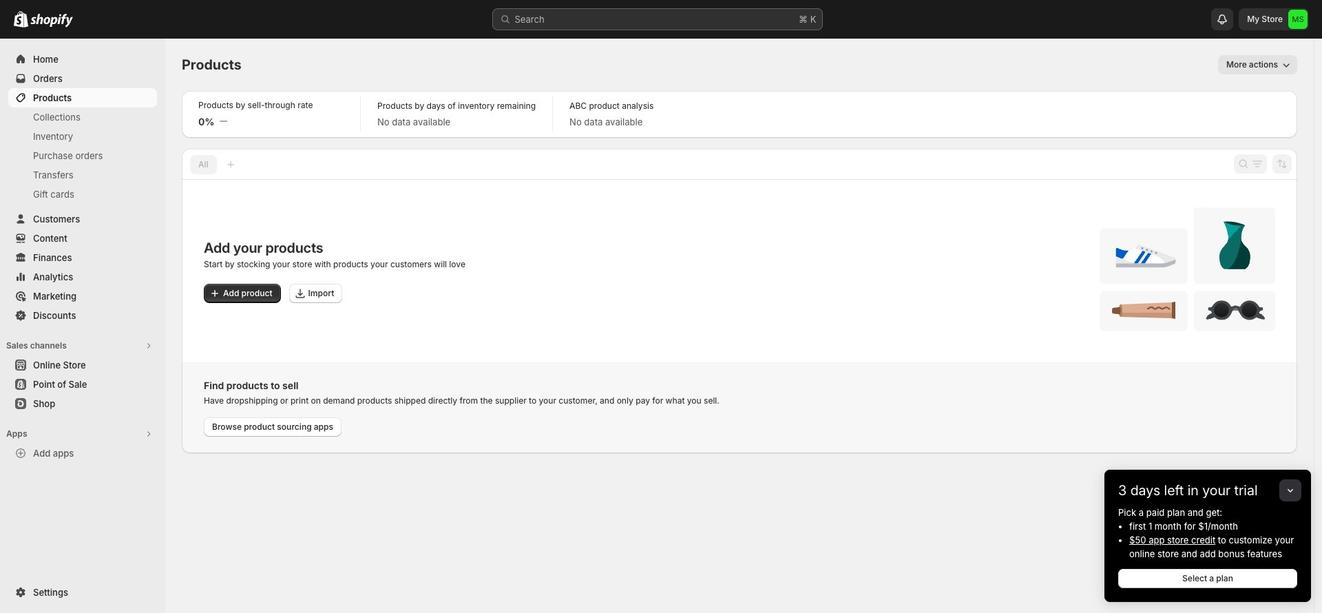 Task type: vqa. For each thing, say whether or not it's contained in the screenshot.
FULLSCREEN dialog
no



Task type: locate. For each thing, give the bounding box(es) containing it.
my store image
[[1289, 10, 1308, 29]]

start by stocking your store with products your customers will love image
[[1100, 207, 1276, 331]]



Task type: describe. For each thing, give the bounding box(es) containing it.
shopify image
[[30, 14, 73, 28]]

shopify image
[[14, 11, 28, 28]]



